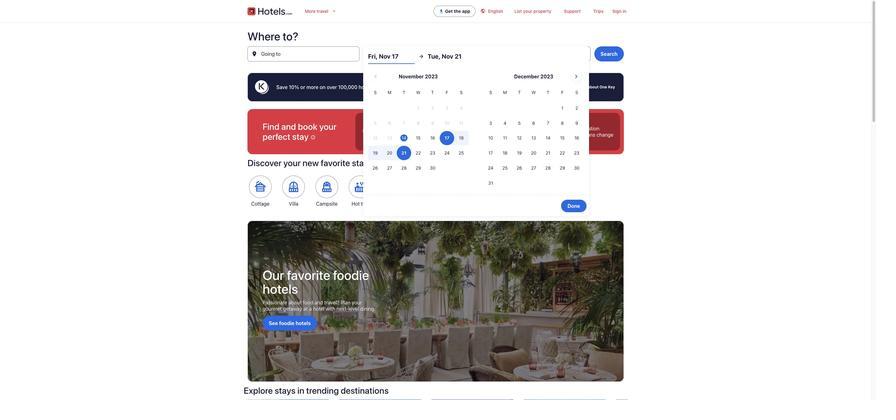 Task type: describe. For each thing, give the bounding box(es) containing it.
1 horizontal spatial key
[[608, 85, 615, 89]]

1 horizontal spatial one
[[600, 85, 607, 89]]

10%
[[289, 84, 299, 90]]

2 16 button from the left
[[570, 131, 584, 145]]

dining.
[[360, 306, 376, 312]]

3 s from the left
[[490, 90, 492, 95]]

in inside our favorite foodie hotels "main content"
[[298, 386, 305, 396]]

15 for 1st 15 button from the left
[[416, 135, 421, 141]]

villa
[[289, 201, 298, 207]]

9
[[576, 120, 578, 126]]

next-
[[337, 306, 349, 312]]

more travel button
[[300, 5, 342, 18]]

9 button
[[570, 116, 584, 130]]

search
[[601, 51, 618, 57]]

tub
[[361, 201, 369, 207]]

our favorite foodie hotels main content
[[0, 23, 872, 400]]

29 for 29 button inside the the november 2023 element
[[416, 165, 421, 171]]

your inside our favorite foodie hotels passionate about food and travel? plan your gourmet getaway at a hotel with next-level dining.
[[352, 300, 362, 306]]

plans
[[583, 132, 596, 138]]

savings
[[426, 84, 444, 90]]

1 horizontal spatial stay
[[352, 158, 369, 168]]

0 vertical spatial hotels
[[359, 84, 373, 90]]

learn
[[576, 85, 587, 89]]

6
[[533, 120, 535, 126]]

1 vertical spatial foodie
[[279, 321, 295, 326]]

m for december 2023
[[503, 90, 507, 95]]

campsite
[[316, 201, 338, 207]]

new
[[303, 158, 319, 168]]

book
[[298, 121, 318, 132]]

-
[[394, 54, 396, 59]]

travel for more
[[317, 8, 328, 14]]

8 button
[[555, 116, 570, 130]]

f for november 2023
[[446, 90, 448, 95]]

trips
[[594, 8, 604, 14]]

0 vertical spatial about
[[588, 85, 599, 89]]

trending
[[306, 386, 339, 396]]

24 for the 24 button to the right
[[488, 165, 494, 171]]

16 for second 16 button from right
[[430, 135, 435, 141]]

villa button
[[281, 176, 307, 207]]

6 button
[[527, 116, 541, 130]]

favorite inside our favorite foodie hotels passionate about food and travel? plan your gourmet getaway at a hotel with next-level dining.
[[287, 267, 330, 283]]

1 16 button from the left
[[426, 131, 440, 145]]

m for november 2023
[[388, 90, 392, 95]]

where
[[248, 29, 280, 43]]

1 30 button from the left
[[426, 161, 440, 175]]

20 button
[[527, 146, 541, 160]]

plan
[[341, 300, 351, 306]]

tiers
[[528, 84, 539, 90]]

destinations
[[341, 386, 389, 396]]

search button
[[595, 46, 624, 62]]

17 button
[[484, 146, 498, 160]]

where to?
[[248, 29, 299, 43]]

get the app link
[[434, 6, 476, 17]]

november 2023
[[399, 74, 438, 79]]

support link
[[558, 5, 587, 18]]

1 23 from the left
[[430, 150, 435, 156]]

prices inside 'save more with member prices'
[[492, 132, 506, 138]]

to?
[[283, 29, 299, 43]]

climb
[[486, 84, 499, 90]]

21 button
[[541, 146, 555, 160]]

28 inside the november 2023 element
[[401, 165, 407, 171]]

a
[[309, 306, 312, 312]]

over
[[327, 84, 337, 90]]

cancellation
[[572, 126, 600, 131]]

you
[[476, 84, 485, 90]]

november
[[399, 74, 424, 79]]

with down 'previous month' icon
[[374, 84, 384, 90]]

property
[[534, 8, 552, 14]]

22 for 2nd 22 button from the left
[[560, 150, 565, 156]]

see foodie hotels
[[269, 321, 311, 326]]

cottage
[[251, 201, 270, 207]]

through
[[500, 84, 518, 90]]

3 out of 3 element
[[535, 113, 620, 151]]

31 button
[[484, 176, 498, 190]]

3 t from the left
[[518, 90, 521, 95]]

2023 for december 2023
[[541, 74, 554, 79]]

15 for first 15 button from the right
[[560, 135, 565, 141]]

with inside 'save more with member prices'
[[497, 126, 506, 131]]

0 vertical spatial favorite
[[321, 158, 350, 168]]

the inside our favorite foodie hotels "main content"
[[520, 84, 527, 90]]

8
[[561, 120, 564, 126]]

2 30 button from the left
[[570, 161, 584, 175]]

27 button inside the november 2023 element
[[383, 161, 397, 175]]

nov 17 - nov 21 button
[[363, 46, 475, 62]]

xsmall image
[[311, 135, 316, 140]]

travel for unlock
[[399, 126, 412, 131]]

1 s from the left
[[374, 90, 377, 95]]

our favorite foodie hotels passionate about food and travel? plan your gourmet getaway at a hotel with next-level dining.
[[263, 267, 376, 312]]

one inside unlock travel rewards with one key
[[393, 132, 402, 138]]

getaway
[[283, 306, 302, 312]]

24 for topmost the 24 button
[[445, 150, 450, 156]]

–
[[422, 84, 425, 90]]

19
[[517, 150, 522, 156]]

nov 17 - nov 21
[[377, 54, 413, 59]]

w for december
[[532, 90, 536, 95]]

passionate
[[263, 300, 287, 306]]

hotels inside our favorite foodie hotels passionate about food and travel? plan your gourmet getaway at a hotel with next-level dining.
[[263, 281, 298, 297]]

unlock
[[382, 126, 398, 131]]

0 horizontal spatial 21
[[408, 54, 413, 59]]

26 inside the december 2023 element
[[517, 165, 522, 171]]

done button
[[562, 200, 587, 212]]

hot
[[352, 201, 360, 207]]

2023 for november 2023
[[425, 74, 438, 79]]

14 for 2nd the 14 button from right
[[402, 135, 407, 141]]

2 27 button from the left
[[527, 161, 541, 175]]

options
[[561, 132, 578, 138]]

5
[[518, 120, 521, 126]]

more
[[305, 8, 316, 14]]

10 button
[[484, 131, 498, 145]]

find and book your perfect stay
[[263, 121, 337, 142]]

11
[[503, 135, 507, 141]]

w for november
[[416, 90, 421, 95]]

see foodie hotels link
[[263, 316, 317, 331]]

19 button
[[512, 146, 527, 160]]

27 for 27 button within the november 2023 element
[[387, 165, 392, 171]]

29 button inside the december 2023 element
[[555, 161, 570, 175]]

list your property link
[[508, 5, 558, 18]]

stays
[[275, 386, 296, 396]]

about inside our favorite foodie hotels passionate about food and travel? plan your gourmet getaway at a hotel with next-level dining.
[[289, 300, 302, 306]]

tue, nov 21
[[428, 53, 462, 60]]

30 inside the november 2023 element
[[430, 165, 436, 171]]

31
[[489, 180, 493, 186]]

save more with member prices
[[471, 126, 506, 138]]

discover your new favorite stay
[[248, 158, 369, 168]]

7 button
[[541, 116, 555, 130]]

get
[[445, 8, 453, 14]]

1 button
[[555, 101, 570, 115]]

1 vertical spatial 25 button
[[498, 161, 512, 175]]

4 t from the left
[[547, 90, 550, 95]]

2 14 button from the left
[[541, 131, 555, 145]]

campsite button
[[314, 176, 340, 207]]

english button
[[476, 5, 508, 18]]

2 22 button from the left
[[555, 146, 570, 160]]

or
[[300, 84, 305, 90]]

with inside unlock travel rewards with one key
[[382, 132, 391, 138]]

your inside 'link'
[[523, 8, 533, 14]]

10
[[489, 135, 493, 141]]



Task type: locate. For each thing, give the bounding box(es) containing it.
key inside unlock travel rewards with one key
[[403, 132, 412, 138]]

0 vertical spatial 24
[[445, 150, 450, 156]]

more down 3
[[484, 126, 495, 131]]

application
[[368, 69, 584, 191]]

hotels down the at in the left of the page
[[296, 321, 311, 326]]

2 23 button from the left
[[570, 146, 584, 160]]

1 16 from the left
[[430, 135, 435, 141]]

23
[[430, 150, 435, 156], [574, 150, 580, 156]]

27 for second 27 button from left
[[531, 165, 536, 171]]

and inside find and book your perfect stay
[[281, 121, 296, 132]]

1 horizontal spatial 28 button
[[541, 161, 555, 175]]

25 left 17 button
[[459, 150, 464, 156]]

2 26 from the left
[[517, 165, 522, 171]]

hotel
[[313, 306, 325, 312]]

member down november
[[386, 84, 405, 90]]

december 2023
[[514, 74, 554, 79]]

29 button inside the november 2023 element
[[411, 161, 426, 175]]

2 2023 from the left
[[541, 74, 554, 79]]

save 10% or more on over 100,000 hotels with member prices – savings get better as you climb through the tiers
[[276, 84, 539, 90]]

0 vertical spatial more
[[307, 84, 319, 90]]

member inside 'save more with member prices'
[[471, 132, 490, 138]]

15 button right today element in the top left of the page
[[411, 131, 426, 145]]

1 horizontal spatial travel
[[399, 126, 412, 131]]

with down unlock
[[382, 132, 391, 138]]

and inside our favorite foodie hotels passionate about food and travel? plan your gourmet getaway at a hotel with next-level dining.
[[315, 300, 323, 306]]

1 horizontal spatial 25 button
[[498, 161, 512, 175]]

one
[[600, 85, 607, 89], [393, 132, 402, 138]]

on
[[320, 84, 326, 90]]

stay up hot tub button on the left of the page
[[352, 158, 369, 168]]

with inside our favorite foodie hotels passionate about food and travel? plan your gourmet getaway at a hotel with next-level dining.
[[326, 306, 335, 312]]

1 horizontal spatial 26 button
[[512, 161, 527, 175]]

1 26 from the left
[[373, 165, 378, 171]]

15 down the free
[[560, 135, 565, 141]]

the inside "link"
[[454, 8, 461, 14]]

1 horizontal spatial 22 button
[[555, 146, 570, 160]]

1 vertical spatial stay
[[352, 158, 369, 168]]

0 horizontal spatial 29
[[416, 165, 421, 171]]

food
[[303, 300, 313, 306]]

23 down rewards
[[430, 150, 435, 156]]

0 horizontal spatial 15 button
[[411, 131, 426, 145]]

1 horizontal spatial 14
[[546, 135, 551, 141]]

0 horizontal spatial 26
[[373, 165, 378, 171]]

1 horizontal spatial w
[[532, 90, 536, 95]]

w
[[416, 90, 421, 95], [532, 90, 536, 95]]

1 f from the left
[[446, 90, 448, 95]]

0 horizontal spatial 23
[[430, 150, 435, 156]]

2 16 from the left
[[575, 135, 579, 141]]

0 horizontal spatial one
[[393, 132, 402, 138]]

1 14 from the left
[[402, 135, 407, 141]]

14 inside today element
[[402, 135, 407, 141]]

1 22 button from the left
[[411, 146, 426, 160]]

29 inside the december 2023 element
[[560, 165, 565, 171]]

0 horizontal spatial key
[[403, 132, 412, 138]]

1 horizontal spatial about
[[588, 85, 599, 89]]

s down learn
[[576, 90, 578, 95]]

hot tub
[[352, 201, 369, 207]]

f inside the december 2023 element
[[561, 90, 564, 95]]

fri,
[[368, 53, 378, 60]]

hotels
[[359, 84, 373, 90], [263, 281, 298, 297], [296, 321, 311, 326]]

1 14 button from the left
[[397, 131, 411, 145]]

0 horizontal spatial 16 button
[[426, 131, 440, 145]]

s down 'previous month' icon
[[374, 90, 377, 95]]

tue, nov 21 button
[[428, 49, 474, 64]]

1 horizontal spatial 26
[[517, 165, 522, 171]]

2 26 button from the left
[[512, 161, 527, 175]]

13
[[532, 135, 536, 141]]

sign in
[[613, 8, 627, 14]]

see
[[269, 321, 278, 326]]

1 vertical spatial in
[[298, 386, 305, 396]]

hotels down 'previous month' icon
[[359, 84, 373, 90]]

2023 right the december
[[541, 74, 554, 79]]

2 28 from the left
[[546, 165, 551, 171]]

2023 up "savings"
[[425, 74, 438, 79]]

16 inside the december 2023 element
[[575, 135, 579, 141]]

foodie up plan
[[333, 267, 369, 283]]

in
[[623, 8, 627, 14], [298, 386, 305, 396]]

get
[[445, 84, 453, 90]]

0 horizontal spatial travel
[[317, 8, 328, 14]]

s left 'as'
[[460, 90, 463, 95]]

17 right fri,
[[392, 53, 399, 60]]

fri, nov 17
[[368, 53, 399, 60]]

26 button down the 19 button
[[512, 161, 527, 175]]

1 horizontal spatial prices
[[492, 132, 506, 138]]

2 out of 3 element
[[445, 113, 531, 151]]

1 2023 from the left
[[425, 74, 438, 79]]

0 horizontal spatial 30
[[430, 165, 436, 171]]

as
[[470, 84, 475, 90]]

28 inside the december 2023 element
[[546, 165, 551, 171]]

1 vertical spatial prices
[[492, 132, 506, 138]]

free
[[561, 126, 571, 131]]

2
[[576, 105, 578, 111]]

2 w from the left
[[532, 90, 536, 95]]

25 inside the december 2023 element
[[503, 165, 508, 171]]

15 inside the november 2023 element
[[416, 135, 421, 141]]

29 inside the november 2023 element
[[416, 165, 421, 171]]

1 horizontal spatial 14 button
[[541, 131, 555, 145]]

15 button
[[411, 131, 426, 145], [555, 131, 570, 145]]

find
[[263, 121, 280, 132]]

change
[[597, 132, 614, 138]]

0 horizontal spatial 30 button
[[426, 161, 440, 175]]

save left 3 "button"
[[471, 126, 482, 131]]

1 15 button from the left
[[411, 131, 426, 145]]

with down travel?
[[326, 306, 335, 312]]

21 right the tue,
[[455, 53, 462, 60]]

1 horizontal spatial 29
[[560, 165, 565, 171]]

0 horizontal spatial 2023
[[425, 74, 438, 79]]

2 29 from the left
[[560, 165, 565, 171]]

15 inside the december 2023 element
[[560, 135, 565, 141]]

w inside the december 2023 element
[[532, 90, 536, 95]]

100,000
[[338, 84, 358, 90]]

0 horizontal spatial 23 button
[[426, 146, 440, 160]]

0 horizontal spatial 29 button
[[411, 161, 426, 175]]

23 button down the if
[[570, 146, 584, 160]]

28 button down the "21" button
[[541, 161, 555, 175]]

0 horizontal spatial w
[[416, 90, 421, 95]]

1 28 button from the left
[[397, 161, 411, 175]]

27 button
[[383, 161, 397, 175], [527, 161, 541, 175]]

18 button
[[498, 146, 512, 160]]

23 button
[[426, 146, 440, 160], [570, 146, 584, 160]]

and right find
[[281, 121, 296, 132]]

21 right 20 "button"
[[546, 150, 551, 156]]

0 vertical spatial travel
[[317, 8, 328, 14]]

0 horizontal spatial stay
[[292, 131, 309, 142]]

0 horizontal spatial 28 button
[[397, 161, 411, 175]]

2 15 from the left
[[560, 135, 565, 141]]

25 button down 18 'button'
[[498, 161, 512, 175]]

12
[[517, 135, 522, 141]]

1 vertical spatial and
[[315, 300, 323, 306]]

t down november
[[403, 90, 406, 95]]

1 horizontal spatial the
[[520, 84, 527, 90]]

0 vertical spatial in
[[623, 8, 627, 14]]

december
[[514, 74, 540, 79]]

fri, nov 17 button
[[368, 49, 415, 64]]

25 inside the november 2023 element
[[459, 150, 464, 156]]

1 horizontal spatial 22
[[560, 150, 565, 156]]

2 27 from the left
[[531, 165, 536, 171]]

unlock travel rewards with one key
[[382, 126, 431, 138]]

1 vertical spatial one
[[393, 132, 402, 138]]

24 inside the november 2023 element
[[445, 150, 450, 156]]

16 left plans
[[575, 135, 579, 141]]

0 horizontal spatial foodie
[[279, 321, 295, 326]]

16
[[430, 135, 435, 141], [575, 135, 579, 141]]

perfect
[[263, 131, 290, 142]]

save inside 'save more with member prices'
[[471, 126, 482, 131]]

0 vertical spatial key
[[608, 85, 615, 89]]

0 horizontal spatial 25 button
[[454, 146, 469, 160]]

1 vertical spatial 24
[[488, 165, 494, 171]]

22 button down options
[[555, 146, 570, 160]]

14 for 2nd the 14 button from left
[[546, 135, 551, 141]]

w left –
[[416, 90, 421, 95]]

sign
[[613, 8, 622, 14]]

16 for second 16 button
[[575, 135, 579, 141]]

f right "savings"
[[446, 90, 448, 95]]

1 26 button from the left
[[368, 161, 383, 175]]

14
[[402, 135, 407, 141], [546, 135, 551, 141]]

discover
[[248, 158, 282, 168]]

22 inside the december 2023 element
[[560, 150, 565, 156]]

previous month image
[[372, 73, 380, 80]]

26 button up hot tub button on the left of the page
[[368, 161, 383, 175]]

the left tiers at right top
[[520, 84, 527, 90]]

15 button down 8 button
[[555, 131, 570, 145]]

rewards
[[413, 126, 431, 131]]

0 vertical spatial 24 button
[[440, 146, 454, 160]]

23 button down rewards
[[426, 146, 440, 160]]

26 button
[[368, 161, 383, 175], [512, 161, 527, 175]]

save for save more with member prices
[[471, 126, 482, 131]]

2 30 from the left
[[574, 165, 580, 171]]

download the app button image
[[439, 9, 444, 14]]

f
[[446, 90, 448, 95], [561, 90, 564, 95]]

more right or
[[307, 84, 319, 90]]

20
[[531, 150, 537, 156]]

2 23 from the left
[[574, 150, 580, 156]]

in inside dropdown button
[[623, 8, 627, 14]]

1 horizontal spatial 2023
[[541, 74, 554, 79]]

travel inside dropdown button
[[317, 8, 328, 14]]

1 horizontal spatial 24
[[488, 165, 494, 171]]

your right book
[[319, 121, 337, 132]]

26
[[373, 165, 378, 171], [517, 165, 522, 171]]

foodie inside our favorite foodie hotels passionate about food and travel? plan your gourmet getaway at a hotel with next-level dining.
[[333, 267, 369, 283]]

in right stays
[[298, 386, 305, 396]]

t right tiers at right top
[[547, 90, 550, 95]]

1 vertical spatial about
[[289, 300, 302, 306]]

4 button
[[498, 116, 512, 130]]

0 horizontal spatial the
[[454, 8, 461, 14]]

0 horizontal spatial 24
[[445, 150, 450, 156]]

27 inside the december 2023 element
[[531, 165, 536, 171]]

1 27 from the left
[[387, 165, 392, 171]]

december 2023 element
[[484, 89, 584, 191]]

your right list
[[523, 8, 533, 14]]

with down 4 at the top right
[[497, 126, 506, 131]]

1 horizontal spatial 27
[[531, 165, 536, 171]]

17 left 18
[[489, 150, 493, 156]]

0 horizontal spatial 15
[[416, 135, 421, 141]]

dine under a verdant mosaic of plant life in the city. image
[[248, 221, 624, 382]]

1 horizontal spatial 15
[[560, 135, 565, 141]]

0 horizontal spatial and
[[281, 121, 296, 132]]

stay left xsmall icon
[[292, 131, 309, 142]]

at
[[304, 306, 308, 312]]

t right –
[[431, 90, 434, 95]]

your left new
[[284, 158, 301, 168]]

and up hotel
[[315, 300, 323, 306]]

learn about one key
[[576, 85, 615, 89]]

4
[[504, 120, 507, 126]]

1 w from the left
[[416, 90, 421, 95]]

0 horizontal spatial save
[[276, 84, 288, 90]]

get the app
[[445, 8, 470, 14]]

1 27 button from the left
[[383, 161, 397, 175]]

1 horizontal spatial f
[[561, 90, 564, 95]]

1 vertical spatial key
[[403, 132, 412, 138]]

with
[[374, 84, 384, 90], [497, 126, 506, 131], [382, 132, 391, 138], [326, 306, 335, 312]]

f for december 2023
[[561, 90, 564, 95]]

2 15 button from the left
[[555, 131, 570, 145]]

30 button
[[426, 161, 440, 175], [570, 161, 584, 175]]

25 button
[[454, 146, 469, 160], [498, 161, 512, 175]]

1 horizontal spatial m
[[503, 90, 507, 95]]

17 left the -
[[387, 54, 392, 59]]

24 inside the december 2023 element
[[488, 165, 494, 171]]

4 s from the left
[[576, 90, 578, 95]]

1 horizontal spatial 16 button
[[570, 131, 584, 145]]

1 vertical spatial 25
[[503, 165, 508, 171]]

0 horizontal spatial member
[[386, 84, 405, 90]]

25 button left 17 button
[[454, 146, 469, 160]]

about right learn
[[588, 85, 599, 89]]

f up 1 at the top of the page
[[561, 90, 564, 95]]

1 horizontal spatial 27 button
[[527, 161, 541, 175]]

your
[[523, 8, 533, 14], [319, 121, 337, 132], [284, 158, 301, 168], [352, 300, 362, 306]]

s right you
[[490, 90, 492, 95]]

1 vertical spatial member
[[471, 132, 490, 138]]

favorite up food
[[287, 267, 330, 283]]

1 28 from the left
[[401, 165, 407, 171]]

1 vertical spatial save
[[471, 126, 482, 131]]

1 horizontal spatial save
[[471, 126, 482, 131]]

save left 10%
[[276, 84, 288, 90]]

0 vertical spatial 25
[[459, 150, 464, 156]]

2 vertical spatial hotels
[[296, 321, 311, 326]]

29 for 29 button in the the december 2023 element
[[560, 165, 565, 171]]

22 button down unlock travel rewards with one key
[[411, 146, 426, 160]]

0 vertical spatial stay
[[292, 131, 309, 142]]

0 vertical spatial save
[[276, 84, 288, 90]]

15 down rewards
[[416, 135, 421, 141]]

travel
[[317, 8, 328, 14], [399, 126, 412, 131]]

24
[[445, 150, 450, 156], [488, 165, 494, 171]]

stay inside find and book your perfect stay
[[292, 131, 309, 142]]

29
[[416, 165, 421, 171], [560, 165, 565, 171]]

26 up hot tub button on the left of the page
[[373, 165, 378, 171]]

member down 3 "button"
[[471, 132, 490, 138]]

2 f from the left
[[561, 90, 564, 95]]

1 horizontal spatial foodie
[[333, 267, 369, 283]]

application inside our favorite foodie hotels "main content"
[[368, 69, 584, 191]]

26 down the 19 button
[[517, 165, 522, 171]]

3 button
[[484, 116, 498, 130]]

1 horizontal spatial 30
[[574, 165, 580, 171]]

14 inside the december 2023 element
[[546, 135, 551, 141]]

about up 'getaway'
[[289, 300, 302, 306]]

about
[[588, 85, 599, 89], [289, 300, 302, 306]]

1 horizontal spatial 29 button
[[555, 161, 570, 175]]

november 2023 element
[[368, 89, 469, 176]]

0 horizontal spatial 27 button
[[383, 161, 397, 175]]

one down unlock
[[393, 132, 402, 138]]

16 down rewards
[[430, 135, 435, 141]]

2 s from the left
[[460, 90, 463, 95]]

0 horizontal spatial 22 button
[[411, 146, 426, 160]]

0 vertical spatial and
[[281, 121, 296, 132]]

0 horizontal spatial 22
[[416, 150, 421, 156]]

favorite
[[321, 158, 350, 168], [287, 267, 330, 283]]

22
[[416, 150, 421, 156], [560, 150, 565, 156]]

f inside the november 2023 element
[[446, 90, 448, 95]]

5 button
[[512, 116, 527, 130]]

0 vertical spatial prices
[[406, 84, 421, 90]]

27 inside the november 2023 element
[[387, 165, 392, 171]]

your inside find and book your perfect stay
[[319, 121, 337, 132]]

in right sign
[[623, 8, 627, 14]]

0 horizontal spatial 24 button
[[440, 146, 454, 160]]

0 horizontal spatial f
[[446, 90, 448, 95]]

0 horizontal spatial 25
[[459, 150, 464, 156]]

30 inside the december 2023 element
[[574, 165, 580, 171]]

28 down the "21" button
[[546, 165, 551, 171]]

small image
[[481, 8, 486, 13]]

28 button
[[397, 161, 411, 175], [541, 161, 555, 175]]

1 29 from the left
[[416, 165, 421, 171]]

21 inside the december 2023 element
[[546, 150, 551, 156]]

0 vertical spatial 25 button
[[454, 146, 469, 160]]

1 horizontal spatial 16
[[575, 135, 579, 141]]

0 horizontal spatial more
[[307, 84, 319, 90]]

2 horizontal spatial 21
[[546, 150, 551, 156]]

23 down the if
[[574, 150, 580, 156]]

directional image
[[418, 54, 424, 59]]

25 button inside the november 2023 element
[[454, 146, 469, 160]]

0 vertical spatial foodie
[[333, 267, 369, 283]]

prices
[[406, 84, 421, 90], [492, 132, 506, 138]]

key
[[608, 85, 615, 89], [403, 132, 412, 138]]

2 29 button from the left
[[555, 161, 570, 175]]

26 inside the november 2023 element
[[373, 165, 378, 171]]

list
[[515, 8, 522, 14]]

1 horizontal spatial 28
[[546, 165, 551, 171]]

trips link
[[587, 5, 610, 18]]

22 for second 22 button from right
[[416, 150, 421, 156]]

foodie right see
[[279, 321, 295, 326]]

1 30 from the left
[[430, 165, 436, 171]]

2 14 from the left
[[546, 135, 551, 141]]

hotels logo image
[[248, 6, 293, 16]]

1 15 from the left
[[416, 135, 421, 141]]

hotels up passionate on the left bottom of the page
[[263, 281, 298, 297]]

one right learn
[[600, 85, 607, 89]]

travel right more
[[317, 8, 328, 14]]

1 vertical spatial more
[[484, 126, 495, 131]]

1 23 button from the left
[[426, 146, 440, 160]]

next month image
[[573, 73, 580, 80]]

1 horizontal spatial 24 button
[[484, 161, 498, 175]]

22 inside the november 2023 element
[[416, 150, 421, 156]]

free cancellation options if plans change
[[561, 126, 614, 138]]

1 m from the left
[[388, 90, 392, 95]]

28 down today element in the top left of the page
[[401, 165, 407, 171]]

2 m from the left
[[503, 90, 507, 95]]

if
[[579, 132, 582, 138]]

1 29 button from the left
[[411, 161, 426, 175]]

more inside 'save more with member prices'
[[484, 126, 495, 131]]

w inside the november 2023 element
[[416, 90, 421, 95]]

travel inside unlock travel rewards with one key
[[399, 126, 412, 131]]

1 horizontal spatial 23
[[574, 150, 580, 156]]

s
[[374, 90, 377, 95], [460, 90, 463, 95], [490, 90, 492, 95], [576, 90, 578, 95]]

0 vertical spatial member
[[386, 84, 405, 90]]

1 horizontal spatial 25
[[503, 165, 508, 171]]

t
[[403, 90, 406, 95], [431, 90, 434, 95], [518, 90, 521, 95], [547, 90, 550, 95]]

t left tiers at right top
[[518, 90, 521, 95]]

25 down 18 'button'
[[503, 165, 508, 171]]

0 horizontal spatial about
[[289, 300, 302, 306]]

2 t from the left
[[431, 90, 434, 95]]

our
[[263, 267, 284, 283]]

1 t from the left
[[403, 90, 406, 95]]

1 horizontal spatial 21
[[455, 53, 462, 60]]

the right get
[[454, 8, 461, 14]]

nov
[[379, 53, 391, 60], [442, 53, 454, 60], [377, 54, 386, 59], [397, 54, 406, 59]]

22 right the "21" button
[[560, 150, 565, 156]]

21 left 'directional' icon
[[408, 54, 413, 59]]

1 horizontal spatial 15 button
[[555, 131, 570, 145]]

travel?
[[324, 300, 340, 306]]

support
[[564, 8, 581, 14]]

better
[[454, 84, 468, 90]]

w down december 2023
[[532, 90, 536, 95]]

2 22 from the left
[[560, 150, 565, 156]]

1 22 from the left
[[416, 150, 421, 156]]

17 inside the december 2023 element
[[489, 150, 493, 156]]

1 horizontal spatial more
[[484, 126, 495, 131]]

22 down unlock travel rewards with one key
[[416, 150, 421, 156]]

1 out of 3 element
[[356, 113, 441, 151]]

favorite right new
[[321, 158, 350, 168]]

travel up today element in the top left of the page
[[399, 126, 412, 131]]

16 inside the november 2023 element
[[430, 135, 435, 141]]

22 button
[[411, 146, 426, 160], [555, 146, 570, 160]]

explore stays in trending destinations
[[244, 386, 389, 396]]

your up 'level'
[[352, 300, 362, 306]]

0 vertical spatial one
[[600, 85, 607, 89]]

today element
[[400, 135, 408, 142]]

1 vertical spatial the
[[520, 84, 527, 90]]

application containing november 2023
[[368, 69, 584, 191]]

28 button down today element in the top left of the page
[[397, 161, 411, 175]]

more travel
[[305, 8, 328, 14]]

save for save 10% or more on over 100,000 hotels with member prices – savings get better as you climb through the tiers
[[276, 84, 288, 90]]

2 28 button from the left
[[541, 161, 555, 175]]

1 horizontal spatial in
[[623, 8, 627, 14]]

level
[[349, 306, 359, 312]]



Task type: vqa. For each thing, say whether or not it's contained in the screenshot.
Sign
yes



